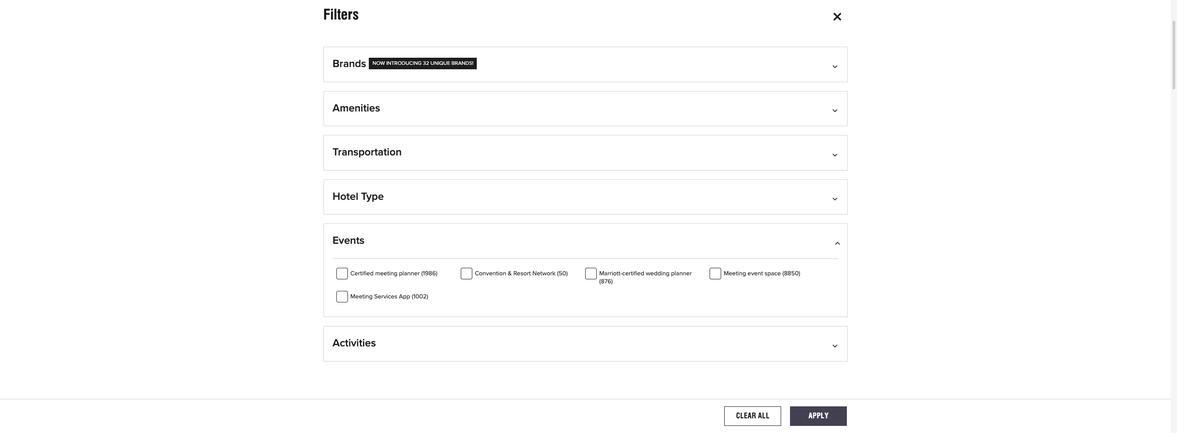 Task type: vqa. For each thing, say whether or not it's contained in the screenshot.
1st available from the right
no



Task type: describe. For each thing, give the bounding box(es) containing it.
unique
[[431, 61, 450, 66]]

all
[[758, 412, 770, 420]]

arrow down image
[[834, 107, 839, 114]]

arrow up image
[[834, 239, 839, 246]]

(8850)
[[783, 271, 801, 277]]

now
[[373, 61, 385, 66]]

hotel
[[333, 192, 358, 202]]

filters
[[323, 6, 359, 23]]

clear all button
[[725, 407, 782, 426]]

clear all
[[736, 412, 770, 420]]

sopot, poland
[[599, 326, 644, 333]]

convention & resort network (50)
[[475, 271, 568, 277]]

tunisia
[[626, 358, 648, 365]]

32
[[423, 61, 429, 66]]

services
[[374, 294, 398, 300]]

sioux city, usa link
[[599, 214, 648, 221]]

hotel type heading
[[333, 191, 839, 214]]

activities
[[333, 338, 376, 349]]

events
[[333, 236, 365, 246]]

city,
[[619, 214, 632, 221]]

sonoma, usa
[[599, 310, 643, 317]]

planner inside marriott-certified wedding planner (876)
[[671, 271, 692, 277]]

poland
[[622, 326, 644, 333]]

(876)
[[600, 279, 613, 285]]

meeting event space (8850)
[[724, 271, 801, 277]]

certified
[[622, 271, 645, 277]]

meeting for meeting services app (1002)
[[351, 294, 373, 300]]

arrow down image for transportation
[[834, 151, 839, 158]]

clear
[[736, 412, 756, 420]]

meeting
[[375, 271, 398, 277]]

marriott-certified wedding planner (876)
[[600, 271, 692, 285]]

network
[[533, 271, 556, 277]]

transportation
[[333, 147, 402, 158]]

transportation heading
[[333, 146, 839, 170]]

brands heading
[[333, 58, 839, 82]]

convention
[[475, 271, 506, 277]]

meeting services app (1002)
[[351, 294, 428, 300]]

brands now introducing 32 unique brands!
[[333, 59, 474, 69]]

meeting for meeting event space (8850)
[[724, 271, 746, 277]]

(1002)
[[412, 294, 428, 300]]

sousse,
[[599, 358, 624, 365]]

introducing
[[386, 61, 422, 66]]

type
[[361, 192, 384, 202]]

event
[[748, 271, 763, 277]]

hotel type
[[333, 192, 384, 202]]



Task type: locate. For each thing, give the bounding box(es) containing it.
amenities heading
[[333, 102, 839, 126]]

macedonia
[[625, 278, 660, 285]]

meeting
[[724, 271, 746, 277], [351, 294, 373, 300]]

apply button
[[791, 407, 847, 426]]

wedding
[[646, 271, 670, 277]]

planner left (1986)
[[399, 271, 420, 277]]

app
[[399, 294, 410, 300]]

1 horizontal spatial meeting
[[724, 271, 746, 277]]

resort
[[514, 271, 531, 277]]

4 arrow down image from the top
[[834, 342, 839, 349]]

certified meeting planner (1986)
[[351, 271, 438, 277]]

apply
[[809, 412, 829, 420]]

0 vertical spatial meeting
[[724, 271, 746, 277]]

sousse, tunisia
[[599, 358, 648, 365]]

(1986)
[[421, 271, 438, 277]]

usa right city,
[[634, 214, 648, 221]]

usa up poland
[[629, 310, 643, 317]]

marriott-
[[600, 271, 622, 277]]

0 horizontal spatial planner
[[399, 271, 420, 277]]

planner right wedding
[[671, 271, 692, 277]]

arrow down image inside 'brands' heading
[[834, 62, 839, 69]]

&
[[508, 271, 512, 277]]

1 arrow down image from the top
[[834, 62, 839, 69]]

brands!
[[452, 61, 474, 66]]

events heading
[[333, 235, 839, 259]]

1 vertical spatial usa
[[629, 310, 643, 317]]

0 horizontal spatial meeting
[[351, 294, 373, 300]]

sopot,
[[599, 326, 620, 333]]

3 arrow down image from the top
[[834, 195, 839, 202]]

arrow down image for hotel type
[[834, 195, 839, 202]]

sioux city, usa
[[599, 214, 648, 221]]

brands
[[333, 59, 366, 69]]

sioux
[[599, 214, 617, 221]]

2 planner from the left
[[671, 271, 692, 277]]

arrow down image inside activities 'heading'
[[834, 342, 839, 349]]

planner
[[399, 271, 420, 277], [671, 271, 692, 277]]

0 vertical spatial usa
[[634, 214, 648, 221]]

skopje,
[[599, 278, 623, 285]]

(50)
[[557, 271, 568, 277]]

1 planner from the left
[[399, 271, 420, 277]]

meeting left event
[[724, 271, 746, 277]]

sousse, tunisia link
[[599, 358, 648, 365]]

arrow down image
[[834, 62, 839, 69], [834, 151, 839, 158], [834, 195, 839, 202], [834, 342, 839, 349]]

sopot, poland link
[[599, 326, 644, 333]]

skopje, macedonia
[[599, 278, 660, 285]]

sonoma,
[[599, 310, 627, 317]]

2 arrow down image from the top
[[834, 151, 839, 158]]

arrow down image for activities
[[834, 342, 839, 349]]

usa
[[634, 214, 648, 221], [629, 310, 643, 317]]

arrow down image inside hotel type heading
[[834, 195, 839, 202]]

1 horizontal spatial planner
[[671, 271, 692, 277]]

arrow down image inside transportation 'heading'
[[834, 151, 839, 158]]

1 vertical spatial meeting
[[351, 294, 373, 300]]

amenities
[[333, 103, 380, 114]]

skopje, macedonia link
[[599, 278, 660, 285]]

activities heading
[[333, 337, 839, 361]]

space
[[765, 271, 781, 277]]

meeting down certified
[[351, 294, 373, 300]]

certified
[[351, 271, 374, 277]]



